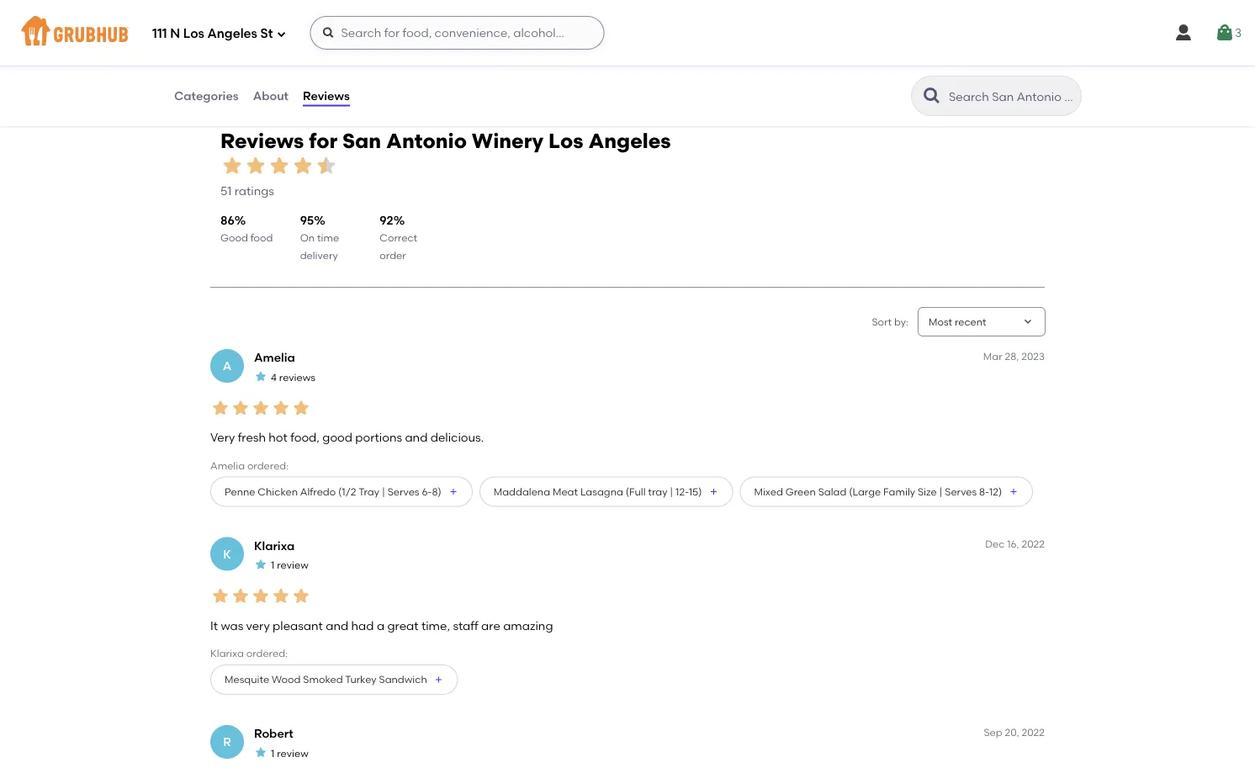 Task type: vqa. For each thing, say whether or not it's contained in the screenshot.
About
yes



Task type: locate. For each thing, give the bounding box(es) containing it.
to
[[1068, 547, 1079, 562]]

1 down robert
[[271, 747, 275, 759]]

ordered: up chicken
[[247, 459, 289, 472]]

0 horizontal spatial angeles
[[207, 26, 257, 41]]

search icon image
[[922, 86, 943, 106]]

1 vertical spatial and
[[326, 619, 349, 633]]

Search for food, convenience, alcohol... search field
[[310, 16, 605, 50]]

2022 right 16,
[[1022, 538, 1045, 551]]

1 vertical spatial 2022
[[1022, 726, 1045, 739]]

ratings right 26
[[417, 3, 456, 17]]

los
[[183, 26, 204, 41], [549, 128, 584, 153]]

turkey
[[345, 674, 377, 686]]

0 horizontal spatial klarixa
[[210, 648, 244, 660]]

1 review from the top
[[277, 559, 309, 571]]

dec 16, 2022
[[986, 538, 1045, 551]]

penne chicken alfredo (1/2 tray | serves 6-8)
[[225, 486, 442, 498]]

ratings right 51
[[235, 183, 274, 198]]

1
[[271, 559, 275, 571], [271, 747, 275, 759]]

ordered:
[[247, 459, 289, 472], [246, 648, 288, 660]]

| right tray
[[382, 486, 385, 498]]

| right size
[[940, 486, 943, 498]]

1 vertical spatial 1
[[271, 747, 275, 759]]

order right your
[[561, 62, 587, 74]]

review
[[277, 559, 309, 571], [277, 747, 309, 759]]

1 horizontal spatial |
[[670, 486, 673, 498]]

1 review down robert
[[271, 747, 309, 759]]

1 review up pleasant
[[271, 559, 309, 571]]

0 horizontal spatial ratings
[[235, 183, 274, 198]]

0 horizontal spatial los
[[183, 26, 204, 41]]

1 horizontal spatial amelia
[[254, 351, 295, 365]]

plus icon image right '15)'
[[709, 487, 719, 497]]

reviews
[[279, 371, 316, 383]]

klarixa ordered:
[[210, 648, 288, 660]]

was
[[221, 619, 244, 633]]

ordered: down the very
[[246, 648, 288, 660]]

2 1 from the top
[[271, 747, 275, 759]]

0 horizontal spatial amelia
[[210, 459, 245, 472]]

2 1 review from the top
[[271, 747, 309, 759]]

1 horizontal spatial svg image
[[322, 26, 335, 40]]

proceed to checkout button
[[964, 539, 1190, 570]]

0 vertical spatial 2022
[[1022, 538, 1045, 551]]

| inside button
[[940, 486, 943, 498]]

2 horizontal spatial |
[[940, 486, 943, 498]]

mar 28, 2023
[[984, 350, 1045, 363]]

klarixa for klarixa
[[254, 539, 295, 553]]

plus icon image inside the maddalena meat lasagna (full tray | 12-15) button
[[709, 487, 719, 497]]

hot
[[269, 431, 288, 445]]

a
[[223, 359, 232, 373]]

0 horizontal spatial svg image
[[276, 29, 287, 39]]

reviews inside button
[[303, 89, 350, 103]]

about
[[253, 89, 289, 103]]

0 vertical spatial order
[[561, 62, 587, 74]]

review up pleasant
[[277, 559, 309, 571]]

1 vertical spatial order
[[380, 249, 406, 261]]

0 horizontal spatial serves
[[388, 486, 420, 498]]

amelia
[[254, 351, 295, 365], [210, 459, 245, 472]]

amelia down very
[[210, 459, 245, 472]]

1 review
[[271, 559, 309, 571], [271, 747, 309, 759]]

1 svg image from the left
[[1174, 23, 1194, 43]]

2 serves from the left
[[945, 486, 977, 498]]

1 horizontal spatial serves
[[945, 486, 977, 498]]

los right winery
[[549, 128, 584, 153]]

maddalena meat lasagna (full tray | 12-15) button
[[480, 477, 733, 507]]

16,
[[1008, 538, 1020, 551]]

0 vertical spatial review
[[277, 559, 309, 571]]

los inside "main navigation" navigation
[[183, 26, 204, 41]]

0 vertical spatial and
[[405, 431, 428, 445]]

2022 for robert
[[1022, 726, 1045, 739]]

1 | from the left
[[382, 486, 385, 498]]

time,
[[422, 619, 450, 633]]

1 right k
[[271, 559, 275, 571]]

1 vertical spatial ratings
[[235, 183, 274, 198]]

your
[[537, 62, 559, 74]]

proceed to checkout
[[1016, 547, 1138, 562]]

ordered: for very
[[246, 648, 288, 660]]

1 1 from the top
[[271, 559, 275, 571]]

0 vertical spatial 1 review
[[271, 559, 309, 571]]

family
[[884, 486, 916, 498]]

most recent
[[929, 315, 987, 328]]

1 horizontal spatial los
[[549, 128, 584, 153]]

klarixa
[[254, 539, 295, 553], [210, 648, 244, 660]]

| for serves
[[382, 486, 385, 498]]

proceed
[[1016, 547, 1065, 562]]

sep
[[984, 726, 1003, 739]]

for
[[309, 128, 338, 153]]

0 vertical spatial reviews
[[303, 89, 350, 103]]

1 horizontal spatial svg image
[[1215, 23, 1235, 43]]

plus icon image inside penne chicken alfredo (1/2 tray | serves 6-8) button
[[448, 487, 458, 497]]

mesquite
[[225, 674, 269, 686]]

wood
[[272, 674, 301, 686]]

lasagna
[[581, 486, 624, 498]]

plus icon image inside mixed green salad (large family size | serves 8-12) button
[[1009, 487, 1019, 497]]

by:
[[895, 315, 909, 328]]

0 horizontal spatial |
[[382, 486, 385, 498]]

0 vertical spatial 1
[[271, 559, 275, 571]]

klarixa down was
[[210, 648, 244, 660]]

reviews down 'about' button
[[221, 128, 304, 153]]

1 vertical spatial klarixa
[[210, 648, 244, 660]]

0 vertical spatial los
[[183, 26, 204, 41]]

sep 20, 2022
[[984, 726, 1045, 739]]

sort by:
[[872, 315, 909, 328]]

0 vertical spatial ratings
[[417, 3, 456, 17]]

0 horizontal spatial and
[[326, 619, 349, 633]]

svg image
[[1174, 23, 1194, 43], [1215, 23, 1235, 43]]

plus icon image
[[448, 487, 458, 497], [709, 487, 719, 497], [1009, 487, 1019, 497], [434, 675, 444, 685]]

klarixa for klarixa ordered:
[[210, 648, 244, 660]]

mixed green salad (large family size | serves 8-12)
[[754, 486, 1003, 498]]

plus icon image inside mesquite wood smoked turkey sandwich button
[[434, 675, 444, 685]]

los right 'n'
[[183, 26, 204, 41]]

had
[[351, 619, 374, 633]]

1 vertical spatial review
[[277, 747, 309, 759]]

penne
[[225, 486, 255, 498]]

amelia up 4
[[254, 351, 295, 365]]

reviews
[[303, 89, 350, 103], [221, 128, 304, 153]]

serves
[[388, 486, 420, 498], [945, 486, 977, 498]]

1 horizontal spatial ratings
[[417, 3, 456, 17]]

0 horizontal spatial svg image
[[1174, 23, 1194, 43]]

maddalena
[[494, 486, 550, 498]]

95 on time delivery
[[300, 213, 339, 261]]

0 vertical spatial klarixa
[[254, 539, 295, 553]]

12-
[[676, 486, 689, 498]]

plus icon image for mixed green salad (large family size | serves 8-12)
[[1009, 487, 1019, 497]]

| left 12-
[[670, 486, 673, 498]]

3 button
[[1215, 18, 1242, 48]]

meat
[[553, 486, 578, 498]]

2022 right 20,
[[1022, 726, 1045, 739]]

tray
[[359, 486, 380, 498]]

ordered: for hot
[[247, 459, 289, 472]]

28,
[[1005, 350, 1020, 363]]

mar
[[984, 350, 1003, 363]]

2 review from the top
[[277, 747, 309, 759]]

order down correct
[[380, 249, 406, 261]]

and left had
[[326, 619, 349, 633]]

0 vertical spatial ordered:
[[247, 459, 289, 472]]

plus icon image right 12)
[[1009, 487, 1019, 497]]

staff
[[453, 619, 479, 633]]

sort
[[872, 315, 892, 328]]

1 horizontal spatial angeles
[[589, 128, 671, 153]]

1 serves from the left
[[388, 486, 420, 498]]

1 vertical spatial ordered:
[[246, 648, 288, 660]]

0 horizontal spatial order
[[380, 249, 406, 261]]

recent
[[955, 315, 987, 328]]

svg image
[[322, 26, 335, 40], [276, 29, 287, 39]]

st
[[260, 26, 273, 41]]

12)
[[990, 486, 1003, 498]]

review down robert
[[277, 747, 309, 759]]

star icon image
[[221, 154, 244, 178], [244, 154, 268, 178], [268, 154, 291, 178], [291, 154, 315, 178], [315, 154, 338, 178], [315, 154, 338, 178], [254, 370, 268, 383], [210, 398, 231, 418], [231, 398, 251, 418], [251, 398, 271, 418], [271, 398, 291, 418], [291, 398, 311, 418], [254, 558, 268, 571], [210, 586, 231, 606], [231, 586, 251, 606], [251, 586, 271, 606], [271, 586, 291, 606], [291, 586, 311, 606], [254, 746, 268, 760]]

plus icon image right 8)
[[448, 487, 458, 497]]

reviews for reviews for san antonio winery los angeles
[[221, 128, 304, 153]]

3 | from the left
[[940, 486, 943, 498]]

95
[[300, 213, 314, 228]]

plus icon image right sandwich
[[434, 675, 444, 685]]

2 svg image from the left
[[1215, 23, 1235, 43]]

2 | from the left
[[670, 486, 673, 498]]

| for 12-
[[670, 486, 673, 498]]

1 horizontal spatial klarixa
[[254, 539, 295, 553]]

(full
[[626, 486, 646, 498]]

1 vertical spatial amelia
[[210, 459, 245, 472]]

delicious.
[[431, 431, 484, 445]]

about button
[[252, 66, 290, 126]]

1 1 review from the top
[[271, 559, 309, 571]]

0 vertical spatial angeles
[[207, 26, 257, 41]]

Search San Antonio Winery Los Angeles search field
[[948, 88, 1076, 104]]

(large
[[849, 486, 881, 498]]

serves left 6-
[[388, 486, 420, 498]]

0 vertical spatial amelia
[[254, 351, 295, 365]]

1 review for robert
[[271, 747, 309, 759]]

1 vertical spatial 1 review
[[271, 747, 309, 759]]

2 2022 from the top
[[1022, 726, 1045, 739]]

categories button
[[173, 66, 240, 126]]

reviews up for at the top
[[303, 89, 350, 103]]

mesquite wood smoked turkey sandwich
[[225, 674, 427, 686]]

klarixa right k
[[254, 539, 295, 553]]

Sort by: field
[[929, 315, 987, 329]]

serves left 8-
[[945, 486, 977, 498]]

and right the portions
[[405, 431, 428, 445]]

86 good food
[[221, 213, 273, 244]]

2022
[[1022, 538, 1045, 551], [1022, 726, 1045, 739]]

sandwich
[[379, 674, 427, 686]]

amazing
[[503, 619, 553, 633]]

1 2022 from the top
[[1022, 538, 1045, 551]]

chicken
[[258, 486, 298, 498]]

1 vertical spatial reviews
[[221, 128, 304, 153]]



Task type: describe. For each thing, give the bounding box(es) containing it.
26
[[400, 3, 414, 17]]

111
[[152, 26, 167, 41]]

plus icon image for mesquite wood smoked turkey sandwich
[[434, 675, 444, 685]]

order inside 92 correct order
[[380, 249, 406, 261]]

checkout
[[1082, 547, 1138, 562]]

main navigation navigation
[[0, 0, 1256, 66]]

are
[[481, 619, 501, 633]]

8-
[[980, 486, 990, 498]]

delivery
[[300, 249, 338, 261]]

serves inside button
[[388, 486, 420, 498]]

a
[[377, 619, 385, 633]]

1 for robert
[[271, 747, 275, 759]]

51 ratings
[[221, 183, 274, 198]]

26 ratings
[[400, 3, 456, 17]]

reviews for reviews
[[303, 89, 350, 103]]

good
[[221, 232, 248, 244]]

8)
[[432, 486, 442, 498]]

2023
[[1022, 350, 1045, 363]]

reviews button
[[302, 66, 351, 126]]

it
[[210, 619, 218, 633]]

categories
[[174, 89, 239, 103]]

correct
[[380, 232, 418, 244]]

dec
[[986, 538, 1005, 551]]

most
[[929, 315, 953, 328]]

3
[[1235, 26, 1242, 40]]

amelia for amelia
[[254, 351, 295, 365]]

food
[[251, 232, 273, 244]]

serves inside button
[[945, 486, 977, 498]]

1 horizontal spatial order
[[561, 62, 587, 74]]

review for klarixa
[[277, 559, 309, 571]]

penne chicken alfredo (1/2 tray | serves 6-8) button
[[210, 477, 473, 507]]

pleasant
[[273, 619, 323, 633]]

angeles inside "main navigation" navigation
[[207, 26, 257, 41]]

food,
[[291, 431, 320, 445]]

1 horizontal spatial and
[[405, 431, 428, 445]]

ratings for 51 ratings
[[235, 183, 274, 198]]

1 review for klarixa
[[271, 559, 309, 571]]

very
[[210, 431, 235, 445]]

r
[[223, 735, 231, 749]]

25% off your order
[[499, 62, 587, 74]]

good
[[323, 431, 353, 445]]

amelia for amelia ordered:
[[210, 459, 245, 472]]

alfredo
[[300, 486, 336, 498]]

plus icon image for penne chicken alfredo (1/2 tray | serves 6-8)
[[448, 487, 458, 497]]

mixed
[[754, 486, 783, 498]]

92 correct order
[[380, 213, 418, 261]]

ratings for 26 ratings
[[417, 3, 456, 17]]

san
[[343, 128, 381, 153]]

1 vertical spatial angeles
[[589, 128, 671, 153]]

86
[[221, 213, 235, 228]]

tray
[[648, 486, 668, 498]]

1 for klarixa
[[271, 559, 275, 571]]

smoked
[[303, 674, 343, 686]]

111 n los angeles st
[[152, 26, 273, 41]]

k
[[223, 547, 231, 561]]

great
[[388, 619, 419, 633]]

n
[[170, 26, 180, 41]]

plus icon image for maddalena meat lasagna (full tray | 12-15)
[[709, 487, 719, 497]]

reviews for san antonio winery los angeles
[[221, 128, 671, 153]]

review for robert
[[277, 747, 309, 759]]

robert
[[254, 727, 293, 741]]

92
[[380, 213, 394, 228]]

amelia ordered:
[[210, 459, 289, 472]]

2022 for klarixa
[[1022, 538, 1045, 551]]

portions
[[355, 431, 402, 445]]

mixed green salad (large family size | serves 8-12) button
[[740, 477, 1034, 507]]

(1/2
[[338, 486, 356, 498]]

salad
[[819, 486, 847, 498]]

caret down icon image
[[1022, 315, 1035, 329]]

fresh
[[238, 431, 266, 445]]

maddalena meat lasagna (full tray | 12-15)
[[494, 486, 702, 498]]

1 vertical spatial los
[[549, 128, 584, 153]]

20,
[[1005, 726, 1020, 739]]

off
[[522, 62, 535, 74]]

time
[[317, 232, 339, 244]]

size
[[918, 486, 937, 498]]

mesquite wood smoked turkey sandwich button
[[210, 665, 458, 695]]

very
[[246, 619, 270, 633]]

winery
[[472, 128, 544, 153]]

51
[[221, 183, 232, 198]]

25%
[[499, 62, 519, 74]]

4
[[271, 371, 277, 383]]

svg image inside 3 "button"
[[1215, 23, 1235, 43]]

6-
[[422, 486, 432, 498]]



